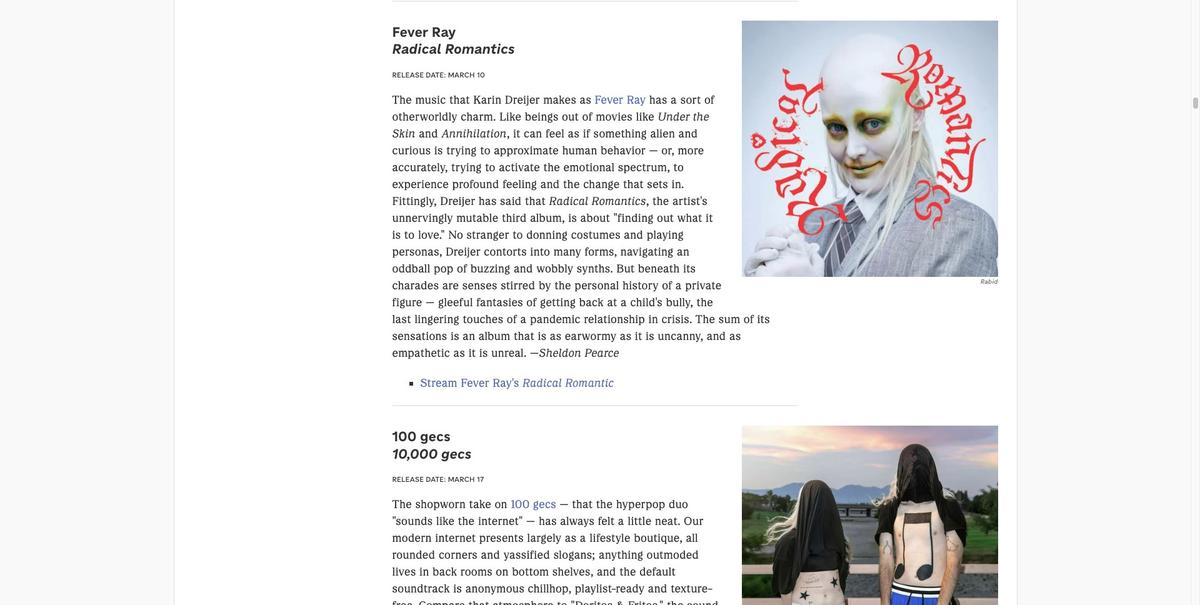 Task type: vqa. For each thing, say whether or not it's contained in the screenshot.
Date:
yes



Task type: describe. For each thing, give the bounding box(es) containing it.
out inside , the artist's unnervingly mutable third album, is about "finding out what it is to love." no stranger to donning costumes and playing personas, dreijer contorts into many forms, navigating an oddball pop of buzzing and wobbly synths. but beneath its charades are senses stirred by the personal history of a private figure — gleeful fantasies of getting back at a child's bully, the last lingering touches of a pandemic relationship in crisis. the sum of its sensations is an album that is as earwormy as it is uncanny, and as empathetic as it is unreal. —
[[657, 211, 674, 225]]

the inside , the artist's unnervingly mutable third album, is about "finding out what it is to love." no stranger to donning costumes and playing personas, dreijer contorts into many forms, navigating an oddball pop of buzzing and wobbly synths. but beneath its charades are senses stirred by the personal history of a private figure — gleeful fantasies of getting back at a child's bully, the last lingering touches of a pandemic relationship in crisis. the sum of its sensations is an album that is as earwormy as it is uncanny, and as empathetic as it is unreal. —
[[696, 313, 716, 326]]

into
[[530, 245, 550, 259]]

like
[[500, 110, 522, 124]]

relationship
[[584, 313, 645, 326]]

costumes
[[571, 228, 621, 242]]

1 horizontal spatial romantics
[[592, 194, 646, 208]]

or,
[[662, 144, 675, 158]]

a down fantasies
[[521, 313, 527, 326]]

fever inside 'fever ray radical romantics'
[[392, 23, 429, 41]]

release for release date: march 10
[[392, 70, 424, 79]]

lives
[[392, 565, 416, 579]]

feel
[[546, 127, 565, 141]]

1 vertical spatial its
[[758, 313, 770, 326]]

that inside , the artist's unnervingly mutable third album, is about "finding out what it is to love." no stranger to donning costumes and playing personas, dreijer contorts into many forms, navigating an oddball pop of buzzing and wobbly synths. but beneath its charades are senses stirred by the personal history of a private figure — gleeful fantasies of getting back at a child's bully, the last lingering touches of a pandemic relationship in crisis. the sum of its sensations is an album that is as earwormy as it is uncanny, and as empathetic as it is unreal. —
[[514, 329, 535, 343]]

activate
[[499, 161, 540, 174]]

more
[[678, 144, 704, 158]]

— down the 100 gecs link on the bottom left of the page
[[527, 515, 536, 529]]

1 horizontal spatial fever
[[461, 376, 490, 390]]

soundtrack
[[392, 582, 450, 596]]

what
[[678, 211, 703, 225]]

makes
[[543, 93, 577, 107]]

is down pandemic
[[538, 329, 547, 343]]

like inside has a sort of otherworldly charm. like beings out of movies like
[[636, 110, 655, 124]]

, for it
[[507, 127, 510, 141]]

, for the
[[646, 194, 649, 208]]

donning
[[527, 228, 568, 242]]

17
[[477, 475, 484, 484]]

in inside , the artist's unnervingly mutable third album, is about "finding out what it is to love." no stranger to donning costumes and playing personas, dreijer contorts into many forms, navigating an oddball pop of buzzing and wobbly synths. but beneath its charades are senses stirred by the personal history of a private figure — gleeful fantasies of getting back at a child's bully, the last lingering touches of a pandemic relationship in crisis. the sum of its sensations is an album that is as earwormy as it is uncanny, and as empathetic as it is unreal. —
[[649, 313, 659, 326]]

, the artist's unnervingly mutable third album, is about "finding out what it is to love." no stranger to donning costumes and playing personas, dreijer contorts into many forms, navigating an oddball pop of buzzing and wobbly synths. but beneath its charades are senses stirred by the personal history of a private figure — gleeful fantasies of getting back at a child's bully, the last lingering touches of a pandemic relationship in crisis. the sum of its sensations is an album that is as earwormy as it is uncanny, and as empathetic as it is unreal. —
[[392, 194, 770, 360]]

fittingly,
[[392, 194, 437, 208]]

curious
[[392, 144, 431, 158]]

otherworldly
[[392, 110, 458, 124]]

presents
[[479, 532, 524, 545]]

emotional
[[564, 161, 615, 174]]

stranger
[[467, 228, 509, 242]]

to down annihilation on the top of the page
[[480, 144, 491, 158]]

that up charm.
[[450, 93, 470, 107]]

default
[[640, 565, 676, 579]]

free.
[[392, 599, 416, 605]]

"doritos
[[571, 599, 613, 605]]

0 vertical spatial an
[[677, 245, 690, 259]]

uncanny,
[[658, 329, 704, 343]]

charm.
[[461, 110, 496, 124]]

duo
[[669, 498, 689, 512]]

0 vertical spatial dreijer
[[505, 93, 540, 107]]

— inside ', it can feel as if something alien and curious is trying to approximate human behavior — or, more accurately, trying to activate the emotional spectrum, to experience profound feeling and the change that sets in. fittingly, dreijer has said that'
[[649, 144, 658, 158]]

sensations
[[392, 329, 447, 343]]

accurately,
[[392, 161, 448, 174]]

felt
[[598, 515, 615, 529]]

has inside has a sort of otherworldly charm. like beings out of movies like
[[649, 93, 668, 107]]

of down stirred
[[527, 296, 537, 309]]

shelves,
[[553, 565, 594, 579]]

stirred
[[501, 279, 536, 293]]

texture-
[[671, 582, 713, 596]]

as down relationship
[[620, 329, 632, 343]]

, it can feel as if something alien and curious is trying to approximate human behavior — or, more accurately, trying to activate the emotional spectrum, to experience profound feeling and the change that sets in. fittingly, dreijer has said that
[[392, 127, 704, 208]]

as down pandemic
[[550, 329, 562, 343]]

and down the sum
[[707, 329, 726, 343]]

lingering
[[415, 313, 460, 326]]

fever ray link
[[595, 93, 646, 107]]

the shopworn take on 100 gecs
[[392, 498, 557, 512]]

— up always
[[560, 498, 569, 512]]

a up bully,
[[676, 279, 682, 293]]

as inside ', it can feel as if something alien and curious is trying to approximate human behavior — or, more accurately, trying to activate the emotional spectrum, to experience profound feeling and the change that sets in. fittingly, dreijer has said that'
[[568, 127, 580, 141]]

1 vertical spatial radical
[[549, 194, 589, 208]]

a right at
[[621, 296, 627, 309]]

and up stirred
[[514, 262, 533, 276]]

wobbly
[[537, 262, 574, 276]]

said
[[500, 194, 522, 208]]

0 vertical spatial on
[[495, 498, 508, 512]]

romantics inside 'fever ray radical romantics'
[[445, 40, 515, 58]]

back inside , the artist's unnervingly mutable third album, is about "finding out what it is to love." no stranger to donning costumes and playing personas, dreijer contorts into many forms, navigating an oddball pop of buzzing and wobbly synths. but beneath its charades are senses stirred by the personal history of a private figure — gleeful fantasies of getting back at a child's bully, the last lingering touches of a pandemic relationship in crisis. the sum of its sensations is an album that is as earwormy as it is uncanny, and as empathetic as it is unreal. —
[[579, 296, 604, 309]]

skin
[[392, 127, 416, 141]]

march for 17
[[448, 475, 475, 484]]

private
[[686, 279, 722, 293]]

the down private
[[697, 296, 714, 309]]

movies
[[596, 110, 633, 124]]

dreijer inside ', it can feel as if something alien and curious is trying to approximate human behavior — or, more accurately, trying to activate the emotional spectrum, to experience profound feeling and the change that sets in. fittingly, dreijer has said that'
[[440, 194, 475, 208]]

as right makes
[[580, 93, 592, 107]]

out inside has a sort of otherworldly charm. like beings out of movies like
[[562, 110, 579, 124]]

that up always
[[572, 498, 593, 512]]

1 vertical spatial ray
[[627, 93, 646, 107]]

experience
[[392, 178, 449, 191]]

annihilation
[[442, 127, 507, 141]]

personas,
[[392, 245, 442, 259]]

that down 'anonymous'
[[469, 599, 489, 605]]

stream fever ray's radical romantic
[[420, 376, 614, 390]]

a right felt
[[618, 515, 625, 529]]

and down otherworldly
[[419, 127, 438, 141]]

the up 'getting'
[[555, 279, 571, 293]]

little
[[628, 515, 652, 529]]

release for release date: march 17
[[392, 475, 424, 484]]

the for the shopworn take on 100 gecs
[[392, 498, 412, 512]]

beneath
[[638, 262, 680, 276]]

is down lingering
[[451, 329, 459, 343]]

1 vertical spatial trying
[[451, 161, 482, 174]]

feeling
[[503, 178, 537, 191]]

"sounds
[[392, 515, 433, 529]]

something
[[594, 127, 647, 141]]

it inside ', it can feel as if something alien and curious is trying to approximate human behavior — or, more accurately, trying to activate the emotional spectrum, to experience profound feeling and the change that sets in. fittingly, dreijer has said that'
[[513, 127, 521, 141]]

spectrum,
[[618, 161, 670, 174]]

to up personas,
[[404, 228, 415, 242]]

is left the uncanny,
[[646, 329, 655, 343]]

compare
[[419, 599, 465, 605]]

yassified
[[504, 549, 550, 562]]

the up felt
[[596, 498, 613, 512]]

pop
[[434, 262, 454, 276]]

outmoded
[[647, 549, 699, 562]]

and down presents
[[481, 549, 500, 562]]

10,000
[[392, 445, 438, 463]]

shopworn
[[415, 498, 466, 512]]

of right the sum
[[744, 313, 754, 326]]

love."
[[418, 228, 445, 242]]

about
[[581, 211, 610, 225]]

of right pop
[[457, 262, 467, 276]]

no
[[448, 228, 463, 242]]

and down "finding
[[624, 228, 644, 242]]

internet"
[[478, 515, 523, 529]]

has a sort of otherworldly charm. like beings out of movies like
[[392, 93, 715, 124]]

it down relationship
[[635, 329, 642, 343]]

slogans;
[[554, 549, 596, 562]]

it down touches
[[469, 346, 476, 360]]

largely
[[527, 532, 562, 545]]

child's
[[631, 296, 663, 309]]

mutable
[[457, 211, 499, 225]]

it right the what
[[706, 211, 713, 225]]

earwormy
[[565, 329, 617, 343]]

behavior
[[601, 144, 646, 158]]

sheldon pearce
[[539, 346, 620, 360]]

always
[[560, 515, 595, 529]]

has inside — that the hyperpop duo "sounds like the internet" — has always felt a little neat. our modern internet presents largely as a lifestyle boutique, all rounded corners and yassified slogans; anything outmoded lives in back rooms on bottom shelves, and the default soundtrack is anonymous chillhop, playlist-ready and texture- free. compare that atmosphere to "doritos & fritos," the
[[539, 515, 557, 529]]

on inside — that the hyperpop duo "sounds like the internet" — has always felt a little neat. our modern internet presents largely as a lifestyle boutique, all rounded corners and yassified slogans; anything outmoded lives in back rooms on bottom shelves, and the default soundtrack is anonymous chillhop, playlist-ready and texture- free. compare that atmosphere to "doritos & fritos," the
[[496, 565, 509, 579]]



Task type: locate. For each thing, give the bounding box(es) containing it.
a inside has a sort of otherworldly charm. like beings out of movies like
[[671, 93, 677, 107]]

release up music
[[392, 70, 424, 79]]

senses
[[462, 279, 498, 293]]

— that the hyperpop duo "sounds like the internet" — has always felt a little neat. our modern internet presents largely as a lifestyle boutique, all rounded corners and yassified slogans; anything outmoded lives in back rooms on bottom shelves, and the default soundtrack is anonymous chillhop, playlist-ready and texture- free. compare that atmosphere to "doritos & fritos," the
[[392, 498, 720, 605]]

the down sets at top right
[[653, 194, 669, 208]]

, inside ', it can feel as if something alien and curious is trying to approximate human behavior — or, more accurately, trying to activate the emotional spectrum, to experience profound feeling and the change that sets in. fittingly, dreijer has said that'
[[507, 127, 510, 141]]

1 vertical spatial romantics
[[592, 194, 646, 208]]

to down 'chillhop,'
[[557, 599, 568, 605]]

rooms
[[461, 565, 493, 579]]

, inside , the artist's unnervingly mutable third album, is about "finding out what it is to love." no stranger to donning costumes and playing personas, dreijer contorts into many forms, navigating an oddball pop of buzzing and wobbly synths. but beneath its charades are senses stirred by the personal history of a private figure — gleeful fantasies of getting back at a child's bully, the last lingering touches of a pandemic relationship in crisis. the sum of its sensations is an album that is as earwormy as it is uncanny, and as empathetic as it is unreal. —
[[646, 194, 649, 208]]

in up soundtrack
[[420, 565, 429, 579]]

1 vertical spatial ,
[[646, 194, 649, 208]]

1 vertical spatial 100
[[511, 498, 530, 512]]

2 march from the top
[[448, 475, 475, 484]]

1 vertical spatial date:
[[426, 475, 446, 484]]

anything
[[599, 549, 644, 562]]

gecs
[[420, 428, 451, 445], [441, 445, 472, 463], [533, 498, 557, 512]]

and up more
[[679, 127, 698, 141]]

fritos,"
[[628, 599, 664, 605]]

and annihilation
[[416, 127, 507, 141]]

that down spectrum,
[[623, 178, 644, 191]]

neat.
[[655, 515, 681, 529]]

is up compare
[[454, 582, 462, 596]]

the up ready
[[620, 565, 636, 579]]

but
[[617, 262, 635, 276]]

back inside — that the hyperpop duo "sounds like the internet" — has always felt a little neat. our modern internet presents largely as a lifestyle boutique, all rounded corners and yassified slogans; anything outmoded lives in back rooms on bottom shelves, and the default soundtrack is anonymous chillhop, playlist-ready and texture- free. compare that atmosphere to "doritos & fritos," the
[[433, 565, 457, 579]]

date: for 10
[[426, 70, 446, 79]]

our
[[684, 515, 704, 529]]

2 horizontal spatial has
[[649, 93, 668, 107]]

0 vertical spatial trying
[[447, 144, 477, 158]]

0 horizontal spatial has
[[479, 194, 497, 208]]

the down emotional
[[563, 178, 580, 191]]

0 horizontal spatial ,
[[507, 127, 510, 141]]

on up internet"
[[495, 498, 508, 512]]

0 vertical spatial radical
[[392, 40, 442, 58]]

10
[[477, 70, 485, 79]]

trying up profound
[[451, 161, 482, 174]]

romantics up "finding
[[592, 194, 646, 208]]

the for the music that karin dreijer makes as fever ray
[[392, 93, 412, 107]]

and down default
[[648, 582, 668, 596]]

1 vertical spatial has
[[479, 194, 497, 208]]

release down 10,000
[[392, 475, 424, 484]]

1 vertical spatial march
[[448, 475, 475, 484]]

is down album
[[479, 346, 488, 360]]

and up playlist-
[[597, 565, 616, 579]]

a
[[671, 93, 677, 107], [676, 279, 682, 293], [621, 296, 627, 309], [521, 313, 527, 326], [618, 515, 625, 529], [580, 532, 586, 545]]

fever left ray's
[[461, 376, 490, 390]]

the left the sum
[[696, 313, 716, 326]]

2 vertical spatial the
[[392, 498, 412, 512]]

the inside under the skin
[[693, 110, 710, 124]]

1 vertical spatial dreijer
[[440, 194, 475, 208]]

pandemic
[[530, 313, 581, 326]]

has up largely
[[539, 515, 557, 529]]

an down playing
[[677, 245, 690, 259]]

0 vertical spatial ray
[[432, 23, 456, 41]]

is left about
[[568, 211, 577, 225]]

0 vertical spatial release
[[392, 70, 424, 79]]

out up playing
[[657, 211, 674, 225]]

playlist-
[[575, 582, 616, 596]]

of up if at the left of page
[[582, 110, 593, 124]]

in
[[649, 313, 659, 326], [420, 565, 429, 579]]

0 vertical spatial like
[[636, 110, 655, 124]]

gleeful
[[438, 296, 473, 309]]

1 horizontal spatial out
[[657, 211, 674, 225]]

1 horizontal spatial has
[[539, 515, 557, 529]]

0 vertical spatial romantics
[[445, 40, 515, 58]]

in inside — that the hyperpop duo "sounds like the internet" — has always felt a little neat. our modern internet presents largely as a lifestyle boutique, all rounded corners and yassified slogans; anything outmoded lives in back rooms on bottom shelves, and the default soundtrack is anonymous chillhop, playlist-ready and texture- free. compare that atmosphere to "doritos & fritos," the
[[420, 565, 429, 579]]

1 vertical spatial on
[[496, 565, 509, 579]]

are
[[443, 279, 459, 293]]

0 vertical spatial ,
[[507, 127, 510, 141]]

the up otherworldly
[[392, 93, 412, 107]]

the
[[392, 93, 412, 107], [696, 313, 716, 326], [392, 498, 412, 512]]

2 date: from the top
[[426, 475, 446, 484]]

march
[[448, 70, 475, 79], [448, 475, 475, 484]]

2 vertical spatial dreijer
[[446, 245, 481, 259]]

ray up movies
[[627, 93, 646, 107]]

trying down and annihilation
[[447, 144, 477, 158]]

march for 10
[[448, 70, 475, 79]]

forms,
[[585, 245, 617, 259]]

2 vertical spatial radical
[[523, 376, 562, 390]]

getting
[[540, 296, 576, 309]]

anonymous
[[466, 582, 525, 596]]

— right unreal.
[[530, 346, 539, 360]]

0 vertical spatial the
[[392, 93, 412, 107]]

that up album,
[[525, 194, 546, 208]]

like inside — that the hyperpop duo "sounds like the internet" — has always felt a little neat. our modern internet presents largely as a lifestyle boutique, all rounded corners and yassified slogans; anything outmoded lives in back rooms on bottom shelves, and the default soundtrack is anonymous chillhop, playlist-ready and texture- free. compare that atmosphere to "doritos & fritos," the
[[436, 515, 455, 529]]

march left 17
[[448, 475, 475, 484]]

radical inside 'fever ray radical romantics'
[[392, 40, 442, 58]]

stream
[[420, 376, 458, 390]]

100
[[392, 428, 417, 445], [511, 498, 530, 512]]

profound
[[452, 178, 499, 191]]

0 vertical spatial date:
[[426, 70, 446, 79]]

1 horizontal spatial its
[[758, 313, 770, 326]]

lifestyle
[[590, 532, 631, 545]]

100 up internet"
[[511, 498, 530, 512]]

"finding
[[614, 211, 654, 225]]

radical up album,
[[549, 194, 589, 208]]

take
[[469, 498, 491, 512]]

1 horizontal spatial in
[[649, 313, 659, 326]]

2 vertical spatial fever
[[461, 376, 490, 390]]

of down beneath
[[662, 279, 672, 293]]

100 gecs 10,000 gecs
[[392, 428, 472, 463]]

0 vertical spatial out
[[562, 110, 579, 124]]

fever up movies
[[595, 93, 624, 107]]

100 inside 100 gecs 10,000 gecs
[[392, 428, 417, 445]]

empathetic
[[392, 346, 450, 360]]

1 vertical spatial out
[[657, 211, 674, 225]]

march left 10
[[448, 70, 475, 79]]

it left can
[[513, 127, 521, 141]]

date: up music
[[426, 70, 446, 79]]

that
[[450, 93, 470, 107], [623, 178, 644, 191], [525, 194, 546, 208], [514, 329, 535, 343], [572, 498, 593, 512], [469, 599, 489, 605]]

the down approximate at the top left of page
[[544, 161, 560, 174]]

0 horizontal spatial in
[[420, 565, 429, 579]]

dreijer inside , the artist's unnervingly mutable third album, is about "finding out what it is to love." no stranger to donning costumes and playing personas, dreijer contorts into many forms, navigating an oddball pop of buzzing and wobbly synths. but beneath its charades are senses stirred by the personal history of a private figure — gleeful fantasies of getting back at a child's bully, the last lingering touches of a pandemic relationship in crisis. the sum of its sensations is an album that is as earwormy as it is uncanny, and as empathetic as it is unreal. —
[[446, 245, 481, 259]]

0 vertical spatial back
[[579, 296, 604, 309]]

music
[[415, 93, 446, 107]]

at
[[607, 296, 618, 309]]

0 horizontal spatial like
[[436, 515, 455, 529]]

1 horizontal spatial back
[[579, 296, 604, 309]]

unreal.
[[491, 346, 527, 360]]

corners
[[439, 549, 478, 562]]

0 vertical spatial its
[[683, 262, 696, 276]]

0 horizontal spatial ray
[[432, 23, 456, 41]]

fever ray, radical romantics image
[[742, 21, 998, 277]]

1 horizontal spatial ,
[[646, 194, 649, 208]]

modern
[[392, 532, 432, 545]]

1 vertical spatial release
[[392, 475, 424, 484]]

2 release from the top
[[392, 475, 424, 484]]

by
[[539, 279, 551, 293]]

1 horizontal spatial ray
[[627, 93, 646, 107]]

has up the under
[[649, 93, 668, 107]]

beings
[[525, 110, 559, 124]]

unnervingly
[[392, 211, 453, 225]]

ray's
[[493, 376, 519, 390]]

, down sets at top right
[[646, 194, 649, 208]]

image credit element
[[742, 277, 998, 286]]

to down "third"
[[513, 228, 523, 242]]

100 gecs link
[[511, 498, 557, 512]]

sets
[[647, 178, 668, 191]]

date: up shopworn
[[426, 475, 446, 484]]

0 horizontal spatial 100
[[392, 428, 417, 445]]

as down the sum
[[730, 329, 741, 343]]

chillhop,
[[528, 582, 572, 596]]

ray
[[432, 23, 456, 41], [627, 93, 646, 107]]

back down the "personal"
[[579, 296, 604, 309]]

1 vertical spatial an
[[463, 329, 475, 343]]

2 horizontal spatial fever
[[595, 93, 624, 107]]

fever ray radical romantics
[[392, 23, 515, 58]]

dreijer up like
[[505, 93, 540, 107]]

ray inside 'fever ray radical romantics'
[[432, 23, 456, 41]]

0 vertical spatial 100
[[392, 428, 417, 445]]

boutique,
[[634, 532, 683, 545]]

0 horizontal spatial its
[[683, 262, 696, 276]]

has up mutable
[[479, 194, 497, 208]]

of right sort
[[705, 93, 715, 107]]

0 vertical spatial fever
[[392, 23, 429, 41]]

atmosphere
[[493, 599, 554, 605]]

figure
[[392, 296, 422, 309]]

last
[[392, 313, 411, 326]]

romantic
[[565, 376, 614, 390]]

release
[[392, 70, 424, 79], [392, 475, 424, 484]]

crisis.
[[662, 313, 692, 326]]

date: for 17
[[426, 475, 446, 484]]

as up stream
[[454, 346, 465, 360]]

artist's
[[673, 194, 708, 208]]

1 vertical spatial like
[[436, 515, 455, 529]]

like down shopworn
[[436, 515, 455, 529]]

to inside — that the hyperpop duo "sounds like the internet" — has always felt a little neat. our modern internet presents largely as a lifestyle boutique, all rounded corners and yassified slogans; anything outmoded lives in back rooms on bottom shelves, and the default soundtrack is anonymous chillhop, playlist-ready and texture- free. compare that atmosphere to "doritos & fritos," the
[[557, 599, 568, 605]]

dreijer down profound
[[440, 194, 475, 208]]

1 vertical spatial fever
[[595, 93, 624, 107]]

on up 'anonymous'
[[496, 565, 509, 579]]

rounded
[[392, 549, 435, 562]]

internet
[[435, 532, 476, 545]]

— up lingering
[[426, 296, 435, 309]]

1 vertical spatial in
[[420, 565, 429, 579]]

an down touches
[[463, 329, 475, 343]]

navigating
[[621, 245, 674, 259]]

fever up release date: march 10
[[392, 23, 429, 41]]

is inside ', it can feel as if something alien and curious is trying to approximate human behavior — or, more accurately, trying to activate the emotional spectrum, to experience profound feeling and the change that sets in. fittingly, dreijer has said that'
[[434, 144, 443, 158]]

karin
[[474, 93, 502, 107]]

out
[[562, 110, 579, 124], [657, 211, 674, 225]]

to up in.
[[674, 161, 684, 174]]

and right feeling
[[541, 178, 560, 191]]

radical down sheldon
[[523, 376, 562, 390]]

1 vertical spatial the
[[696, 313, 716, 326]]

in.
[[672, 178, 684, 191]]

0 horizontal spatial out
[[562, 110, 579, 124]]

that up unreal.
[[514, 329, 535, 343]]

0 horizontal spatial back
[[433, 565, 457, 579]]

1 release from the top
[[392, 70, 424, 79]]

1 horizontal spatial like
[[636, 110, 655, 124]]

as up slogans;
[[565, 532, 577, 545]]

to up profound
[[485, 161, 496, 174]]

is up accurately,
[[434, 144, 443, 158]]

1 date: from the top
[[426, 70, 446, 79]]

1 horizontal spatial 100
[[511, 498, 530, 512]]

, down like
[[507, 127, 510, 141]]

— left or,
[[649, 144, 658, 158]]

0 vertical spatial march
[[448, 70, 475, 79]]

can
[[524, 127, 542, 141]]

the
[[693, 110, 710, 124], [544, 161, 560, 174], [563, 178, 580, 191], [653, 194, 669, 208], [555, 279, 571, 293], [697, 296, 714, 309], [596, 498, 613, 512], [458, 515, 475, 529], [620, 565, 636, 579]]

touches
[[463, 313, 504, 326]]

hyperpop
[[616, 498, 666, 512]]

approximate
[[494, 144, 559, 158]]

like
[[636, 110, 655, 124], [436, 515, 455, 529]]

the down the shopworn take on 100 gecs
[[458, 515, 475, 529]]

contorts
[[484, 245, 527, 259]]

is inside — that the hyperpop duo "sounds like the internet" — has always felt a little neat. our modern internet presents largely as a lifestyle boutique, all rounded corners and yassified slogans; anything outmoded lives in back rooms on bottom shelves, and the default soundtrack is anonymous chillhop, playlist-ready and texture- free. compare that atmosphere to "doritos & fritos," the
[[454, 582, 462, 596]]

1 horizontal spatial an
[[677, 245, 690, 259]]

0 horizontal spatial fever
[[392, 23, 429, 41]]

like up alien
[[636, 110, 655, 124]]

romantics up 10
[[445, 40, 515, 58]]

album
[[479, 329, 511, 343]]

oddball
[[392, 262, 431, 276]]

a down always
[[580, 532, 586, 545]]

history
[[623, 279, 659, 293]]

0 horizontal spatial romantics
[[445, 40, 515, 58]]

100 gecs. image
[[742, 426, 998, 605]]

has inside ', it can feel as if something alien and curious is trying to approximate human behavior — or, more accurately, trying to activate the emotional spectrum, to experience profound feeling and the change that sets in. fittingly, dreijer has said that'
[[479, 194, 497, 208]]

pearce
[[585, 346, 620, 360]]

its up private
[[683, 262, 696, 276]]

it
[[513, 127, 521, 141], [706, 211, 713, 225], [635, 329, 642, 343], [469, 346, 476, 360]]

back
[[579, 296, 604, 309], [433, 565, 457, 579]]

1 vertical spatial back
[[433, 565, 457, 579]]

as inside — that the hyperpop duo "sounds like the internet" — has always felt a little neat. our modern internet presents largely as a lifestyle boutique, all rounded corners and yassified slogans; anything outmoded lives in back rooms on bottom shelves, and the default soundtrack is anonymous chillhop, playlist-ready and texture- free. compare that atmosphere to "doritos & fritos," the
[[565, 532, 577, 545]]

radical romantics
[[549, 194, 646, 208]]

personal
[[575, 279, 619, 293]]

its right the sum
[[758, 313, 770, 326]]

0 vertical spatial has
[[649, 93, 668, 107]]

sheldon
[[539, 346, 582, 360]]

radical up release date: march 10
[[392, 40, 442, 58]]

as left if at the left of page
[[568, 127, 580, 141]]

100 up release date: march 17
[[392, 428, 417, 445]]

date:
[[426, 70, 446, 79], [426, 475, 446, 484]]

ray up release date: march 10
[[432, 23, 456, 41]]

of down fantasies
[[507, 313, 517, 326]]

0 horizontal spatial an
[[463, 329, 475, 343]]

0 vertical spatial in
[[649, 313, 659, 326]]

2 vertical spatial has
[[539, 515, 557, 529]]

1 march from the top
[[448, 70, 475, 79]]

is up personas,
[[392, 228, 401, 242]]

human
[[562, 144, 598, 158]]



